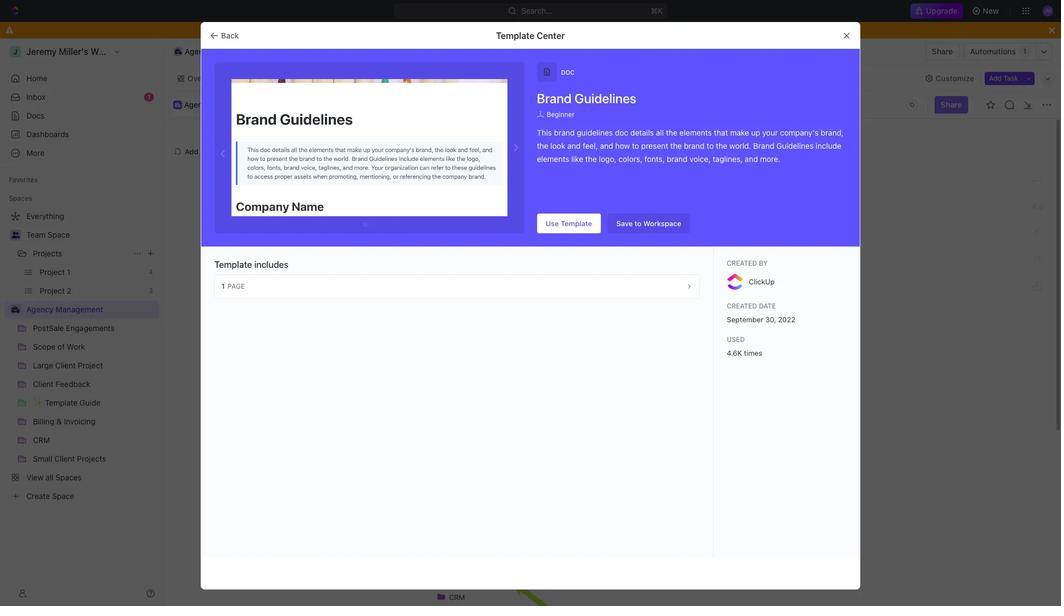 Task type: vqa. For each thing, say whether or not it's contained in the screenshot.
the bottom "Everything"
no



Task type: locate. For each thing, give the bounding box(es) containing it.
sidebar
[[709, 290, 738, 300]]

guidelines
[[577, 128, 613, 137]]

2 vertical spatial agency management link
[[26, 301, 157, 319]]

and up like
[[567, 141, 581, 151]]

1 horizontal spatial elements
[[679, 128, 712, 137]]

agency management down overview
[[184, 100, 259, 109]]

1 vertical spatial agency management link
[[184, 100, 259, 110]]

created inside the created date september 30, 2022
[[727, 302, 757, 311]]

share down customize button
[[941, 100, 962, 109]]

the down the feel, in the top right of the page
[[585, 154, 597, 164]]

more.
[[760, 154, 780, 164]]

guidelines
[[574, 91, 636, 106], [776, 141, 814, 151]]

business time image
[[175, 49, 182, 54], [175, 103, 180, 107]]

0 vertical spatial page
[[200, 147, 217, 156]]

and
[[567, 141, 581, 151], [600, 141, 613, 151], [745, 154, 758, 164], [552, 290, 566, 300], [409, 303, 424, 313]]

tree
[[4, 208, 159, 506]]

1 vertical spatial welcome!
[[408, 212, 509, 238]]

0 horizontal spatial 1
[[147, 93, 151, 101]]

wiki
[[298, 73, 314, 83]]

september
[[727, 316, 763, 324]]

to right want
[[461, 25, 468, 35]]

the left sidebar
[[693, 290, 706, 300]]

brand up beginner
[[537, 91, 572, 106]]

customize
[[936, 73, 974, 83]]

1 horizontal spatial guidelines
[[776, 141, 814, 151]]

home link
[[4, 70, 159, 87]]

agency inside tree
[[26, 305, 54, 314]]

1 vertical spatial created
[[727, 302, 757, 311]]

welcome!
[[242, 73, 278, 83], [408, 212, 509, 238]]

template
[[496, 31, 535, 40], [561, 219, 592, 228], [214, 260, 252, 270]]

0 vertical spatial elements
[[679, 128, 712, 137]]

2 vertical spatial template
[[214, 260, 252, 270]]

team
[[26, 230, 46, 240]]

template up 1 page
[[214, 260, 252, 270]]

2 vertical spatial agency management
[[26, 305, 103, 314]]

team space
[[26, 230, 70, 240]]

the right present
[[670, 141, 682, 151]]

2 vertical spatial management
[[56, 305, 103, 314]]

share
[[932, 47, 953, 56], [941, 100, 962, 109]]

inbox
[[26, 92, 46, 102]]

0 vertical spatial add
[[989, 74, 1002, 82]]

add page
[[185, 147, 217, 156]]

agency down overview link
[[184, 100, 211, 109]]

that
[[714, 128, 728, 137]]

add for add task
[[989, 74, 1002, 82]]

home
[[26, 74, 47, 83]]

0 horizontal spatial add
[[185, 147, 198, 156]]

1 vertical spatial agency management
[[184, 100, 259, 109]]

sidebar navigation
[[0, 38, 164, 607]]

agency management link for the bottom business time image
[[184, 100, 259, 110]]

0 vertical spatial template
[[496, 31, 535, 40]]

brand down your
[[753, 141, 774, 151]]

template includes
[[214, 260, 289, 270]]

beginner
[[547, 110, 574, 119]]

customize button
[[921, 71, 978, 86]]

to up the voice,
[[707, 141, 714, 151]]

favorites button
[[4, 174, 42, 187]]

to
[[461, 25, 468, 35], [632, 141, 639, 151], [707, 141, 714, 151], [635, 219, 642, 228], [683, 290, 691, 300]]

elements left that
[[679, 128, 712, 137]]

1 horizontal spatial add
[[989, 74, 1002, 82]]

0 horizontal spatial guidelines
[[574, 91, 636, 106]]

share inside button
[[932, 47, 953, 56]]

created date september 30, 2022
[[727, 302, 795, 324]]

page for 1 page
[[227, 283, 245, 291]]

30,
[[765, 316, 776, 324]]

brand
[[554, 128, 575, 137], [684, 141, 705, 151], [667, 154, 688, 164]]

1 horizontal spatial template
[[496, 31, 535, 40]]

look
[[550, 141, 565, 151]]

1 horizontal spatial page
[[227, 283, 245, 291]]

present
[[641, 141, 668, 151]]

1 vertical spatial 1
[[147, 93, 151, 101]]

shown
[[740, 290, 766, 300]]

new button
[[967, 2, 1006, 20]]

this
[[634, 25, 647, 35]]

0 horizontal spatial brand
[[537, 91, 572, 106]]

include
[[816, 141, 841, 151]]

1 vertical spatial add
[[185, 147, 198, 156]]

tree inside sidebar navigation
[[4, 208, 159, 506]]

0 horizontal spatial elements
[[537, 154, 569, 164]]

1 horizontal spatial 1
[[222, 283, 225, 291]]

agency management down the back button
[[185, 47, 261, 56]]

0 vertical spatial agency management link
[[171, 45, 264, 58]]

2 vertical spatial 1
[[222, 283, 225, 291]]

agency right business time icon
[[26, 305, 54, 314]]

workload
[[558, 73, 592, 83]]

2 vertical spatial brand
[[667, 154, 688, 164]]

0 vertical spatial welcome!
[[242, 73, 278, 83]]

enable
[[585, 25, 609, 35]]

1 vertical spatial brand
[[753, 141, 774, 151]]

agency up overview
[[185, 47, 212, 56]]

the
[[666, 128, 677, 137], [537, 141, 548, 151], [670, 141, 682, 151], [716, 141, 727, 151], [585, 154, 597, 164], [451, 290, 464, 300], [693, 290, 706, 300]]

brand up "look"
[[554, 128, 575, 137]]

welcome! left wiki link
[[242, 73, 278, 83]]

user group image
[[11, 232, 20, 239]]

template right use
[[561, 219, 592, 228]]

started
[[472, 262, 531, 283]]

overall
[[429, 73, 455, 83]]

upgrade
[[926, 6, 957, 15]]

created
[[727, 259, 757, 268], [727, 302, 757, 311]]

2 created from the top
[[727, 302, 757, 311]]

the right the all
[[666, 128, 677, 137]]

overview
[[187, 73, 221, 83]]

the down that
[[716, 141, 727, 151]]

0 vertical spatial agency management
[[185, 47, 261, 56]]

to access the included setup guide and relevant resources, navigate to the sidebar shown below and click
[[409, 290, 795, 313]]

share up customize button
[[932, 47, 953, 56]]

created by
[[727, 259, 768, 268]]

the right access
[[451, 290, 464, 300]]

page
[[200, 147, 217, 156], [227, 283, 245, 291]]

template down search...
[[496, 31, 535, 40]]

agency management right business time icon
[[26, 305, 103, 314]]

add inside button
[[989, 74, 1002, 82]]

0 vertical spatial 1
[[1023, 47, 1026, 56]]

process
[[457, 73, 486, 83]]

created left by
[[727, 259, 757, 268]]

0 vertical spatial share
[[932, 47, 953, 56]]

add task button
[[985, 72, 1023, 85]]

0 horizontal spatial page
[[200, 147, 217, 156]]

timeline link
[[504, 71, 537, 86]]

1 vertical spatial guidelines
[[776, 141, 814, 151]]

1 horizontal spatial welcome!
[[408, 212, 509, 238]]

guidelines inside this brand guidelines doc details all the elements that make up your company's brand, the look and feel, and how to present the brand to the world. brand guidelines include elements like the logo, colors, fonts, brand voice, taglines, and more.
[[776, 141, 814, 151]]

1 vertical spatial brand
[[684, 141, 705, 151]]

1 vertical spatial share
[[941, 100, 962, 109]]

1 vertical spatial template
[[561, 219, 592, 228]]

1 created from the top
[[727, 259, 757, 268]]

welcome! up the getting started
[[408, 212, 509, 238]]

upgrade link
[[911, 3, 963, 19]]

details
[[630, 128, 654, 137]]

getting started
[[409, 262, 531, 283]]

you
[[426, 25, 439, 35]]

guidelines down company's
[[776, 141, 814, 151]]

brand up the voice,
[[684, 141, 705, 151]]

0 horizontal spatial welcome!
[[242, 73, 278, 83]]

guidelines up guidelines
[[574, 91, 636, 106]]

2022
[[778, 316, 795, 324]]

1 vertical spatial business time image
[[175, 103, 180, 107]]

projects
[[33, 249, 62, 258]]

to right the navigate
[[683, 290, 691, 300]]

1 vertical spatial elements
[[537, 154, 569, 164]]

elements
[[679, 128, 712, 137], [537, 154, 569, 164]]

use template
[[546, 219, 592, 228]]

1 inside sidebar navigation
[[147, 93, 151, 101]]

0 horizontal spatial template
[[214, 260, 252, 270]]

elements down "look"
[[537, 154, 569, 164]]

1 horizontal spatial brand
[[753, 141, 774, 151]]

by
[[759, 259, 768, 268]]

times
[[744, 349, 762, 358]]

0 vertical spatial created
[[727, 259, 757, 268]]

want
[[441, 25, 459, 35]]

0 vertical spatial brand
[[537, 91, 572, 106]]

tree containing team space
[[4, 208, 159, 506]]

created for created by
[[727, 259, 757, 268]]

created up september
[[727, 302, 757, 311]]

favorites
[[9, 176, 38, 184]]

2 vertical spatial agency
[[26, 305, 54, 314]]

created for created date september 30, 2022
[[727, 302, 757, 311]]

1 vertical spatial page
[[227, 283, 245, 291]]

to
[[409, 290, 418, 300]]

brand right fonts, in the top right of the page
[[667, 154, 688, 164]]

workspace
[[643, 219, 681, 228]]

2 horizontal spatial 1
[[1023, 47, 1026, 56]]



Task type: describe. For each thing, give the bounding box(es) containing it.
and up logo,
[[600, 141, 613, 151]]

1 vertical spatial agency
[[184, 100, 211, 109]]

browser
[[497, 25, 526, 35]]

date
[[759, 302, 776, 311]]

brand guidelines
[[537, 91, 636, 106]]

fonts,
[[645, 154, 665, 164]]

new
[[983, 6, 999, 15]]

up
[[751, 128, 760, 137]]

template for template center
[[496, 31, 535, 40]]

click
[[426, 303, 444, 313]]

your
[[762, 128, 778, 137]]

docs
[[26, 111, 45, 120]]

0 vertical spatial agency
[[185, 47, 212, 56]]

dashboards
[[26, 130, 69, 139]]

projects link
[[33, 245, 129, 263]]

0 vertical spatial brand
[[554, 128, 575, 137]]

and down to
[[409, 303, 424, 313]]

overview link
[[185, 71, 221, 86]]

and right guide
[[552, 290, 566, 300]]

organizational chart
[[334, 73, 409, 83]]

do you want to enable browser notifications? enable hide this
[[414, 25, 647, 35]]

guide
[[527, 290, 549, 300]]

below
[[769, 290, 792, 300]]

the down the this
[[537, 141, 548, 151]]

taglines,
[[713, 154, 743, 164]]

colors,
[[619, 154, 642, 164]]

organizational chart link
[[332, 71, 409, 86]]

included
[[466, 290, 500, 300]]

clickup
[[749, 277, 775, 286]]

search...
[[521, 6, 553, 15]]

docs link
[[4, 107, 159, 125]]

to right save
[[635, 219, 642, 228]]

setup
[[502, 290, 525, 300]]

do
[[414, 25, 424, 35]]

hide
[[615, 25, 632, 35]]

relevant
[[569, 290, 601, 300]]

⌘k
[[651, 6, 663, 15]]

this brand guidelines doc details all the elements that make up your company's brand, the look and feel, and how to present the brand to the world. brand guidelines include elements like the logo, colors, fonts, brand voice, taglines, and more.
[[537, 128, 844, 164]]

enable
[[470, 25, 495, 35]]

and down world.
[[745, 154, 758, 164]]

resources,
[[603, 290, 645, 300]]

template for template includes
[[214, 260, 252, 270]]

navigate
[[647, 290, 681, 300]]

feel,
[[583, 141, 598, 151]]

management inside tree
[[56, 305, 103, 314]]

dashboards link
[[4, 126, 159, 143]]

business time image
[[11, 307, 20, 313]]

welcome! link
[[240, 71, 278, 86]]

agency management link for business time icon
[[26, 301, 157, 319]]

4.6k
[[727, 349, 742, 358]]

agency management inside tree
[[26, 305, 103, 314]]

save to workspace
[[616, 219, 681, 228]]

doc
[[561, 68, 575, 76]]

used 4.6k times
[[727, 336, 762, 358]]

world.
[[729, 141, 751, 151]]

0 vertical spatial management
[[214, 47, 261, 56]]

save
[[616, 219, 633, 228]]

logo,
[[599, 154, 616, 164]]

voice,
[[690, 154, 711, 164]]

add task
[[989, 74, 1018, 82]]

access
[[421, 290, 448, 300]]

workload link
[[555, 71, 592, 86]]

timeline
[[506, 73, 537, 83]]

template center
[[496, 31, 565, 40]]

2 horizontal spatial template
[[561, 219, 592, 228]]

like
[[571, 154, 583, 164]]

spaces
[[9, 195, 32, 203]]

how
[[615, 141, 630, 151]]

to right how
[[632, 141, 639, 151]]

make
[[730, 128, 749, 137]]

space
[[48, 230, 70, 240]]

page for add page
[[200, 147, 217, 156]]

center
[[537, 31, 565, 40]]

automations
[[970, 47, 1016, 56]]

brand inside this brand guidelines doc details all the elements that make up your company's brand, the look and feel, and how to present the brand to the world. brand guidelines include elements like the logo, colors, fonts, brand voice, taglines, and more.
[[753, 141, 774, 151]]

overall process
[[429, 73, 486, 83]]

add for add page
[[185, 147, 198, 156]]

0 vertical spatial business time image
[[175, 49, 182, 54]]

team space link
[[26, 227, 157, 244]]

chart
[[389, 73, 409, 83]]

this
[[537, 128, 552, 137]]

back
[[221, 31, 239, 40]]

back button
[[206, 27, 246, 44]]

use
[[546, 219, 559, 228]]

brand,
[[821, 128, 844, 137]]

organizational
[[334, 73, 387, 83]]

includes
[[254, 260, 289, 270]]

task
[[1004, 74, 1018, 82]]

1 page
[[222, 283, 245, 291]]

overall process link
[[427, 71, 486, 86]]

doc
[[615, 128, 628, 137]]

notifications?
[[528, 25, 577, 35]]

0 vertical spatial guidelines
[[574, 91, 636, 106]]

1 vertical spatial management
[[213, 100, 259, 109]]

used
[[727, 336, 745, 344]]

to inside 'to access the included setup guide and relevant resources, navigate to the sidebar shown below and click'
[[683, 290, 691, 300]]



